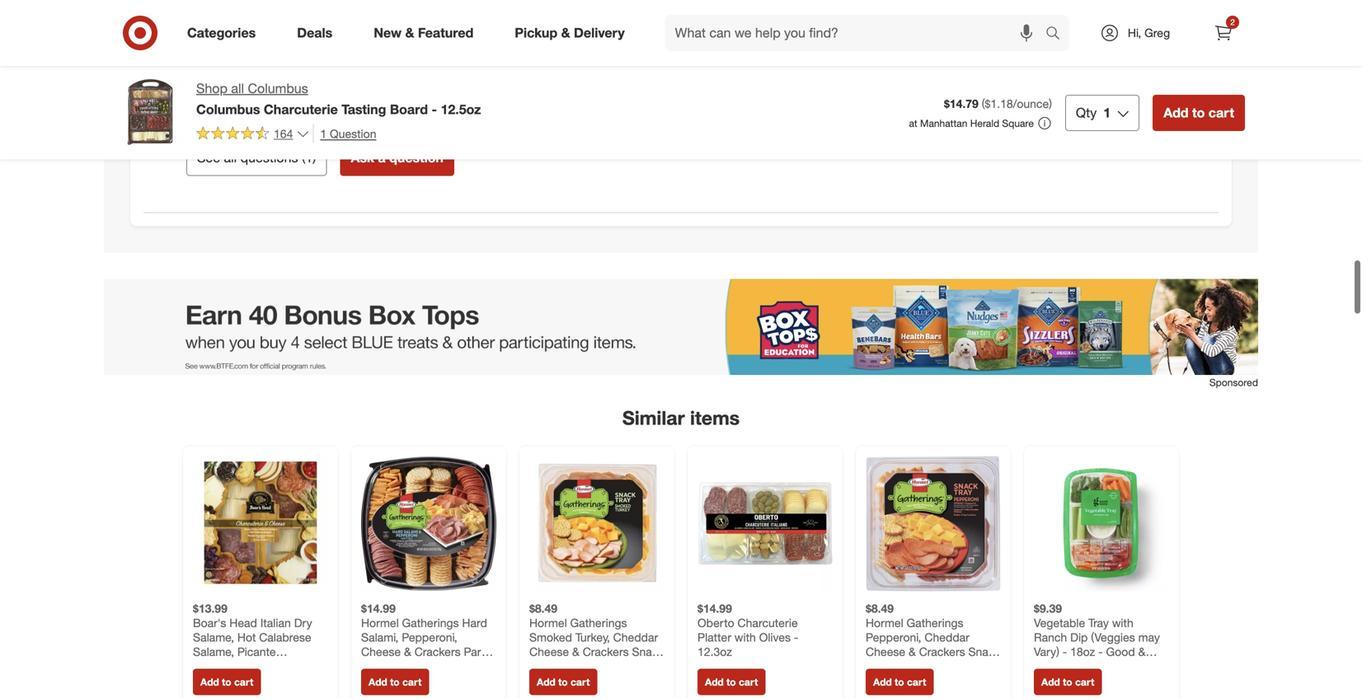 Task type: describe. For each thing, give the bounding box(es) containing it.
add to cart button for $9.39 vegetable tray with ranch dip (veggies may vary) - 18oz - good & gather™
[[1034, 669, 1102, 695]]

add for $9.39 vegetable tray with ranch dip (veggies may vary) - 18oz - good & gather™
[[1041, 676, 1060, 688]]

0 vertical spatial (
[[982, 96, 985, 111]]

this
[[215, 35, 235, 49]]

smoked
[[529, 630, 572, 645]]

12.3oz
[[698, 645, 732, 659]]

1 question link
[[313, 124, 376, 143]]

1 question
[[320, 126, 376, 141]]

to for $8.49 hormel gatherings pepperoni, cheddar cheese & crackers snack tray - 14oz
[[895, 676, 904, 688]]

gather™
[[1034, 659, 1076, 674]]

delivery
[[574, 25, 625, 41]]

sponsored
[[1209, 376, 1258, 389]]

image of columbus charcuterie tasting board - 12.5oz image
[[117, 79, 183, 145]]

& inside 'link'
[[561, 25, 570, 41]]

add to cart button for $14.99 hormel gatherings hard salami, pepperoni, cheese & crackers party tray - 28oz
[[361, 669, 429, 695]]

1 inside 1 question link
[[320, 126, 327, 141]]

hormel gatherings smoked turkey, cheddar cheese & crackers snack tray - 14oz image
[[529, 456, 665, 592]]

add for $14.99 hormel gatherings hard salami, pepperoni, cheese & crackers party tray - 28oz
[[369, 676, 387, 688]]

last?
[[419, 35, 445, 49]]

- inside q: is this item freezable?  how long does it last? diann - 7 months ago
[[215, 56, 218, 69]]

platter
[[698, 630, 731, 645]]

similar items region
[[104, 279, 1258, 698]]

& inside $14.99 hormel gatherings hard salami, pepperoni, cheese & crackers party tray - 28oz
[[404, 645, 411, 659]]

q: is this item freezable?  how long does it last? diann - 7 months ago
[[186, 35, 445, 69]]

hi, greg
[[1128, 26, 1170, 40]]

What can we help you find? suggestions appear below search field
[[665, 15, 1050, 51]]

item
[[238, 35, 262, 49]]

answer it
[[210, 87, 251, 99]]

1 horizontal spatial )
[[1049, 96, 1052, 111]]

at manhattan herald square
[[909, 117, 1034, 129]]

charcuterie inside $14.99 oberto charcuterie platter with olives - 12.3oz
[[738, 616, 798, 630]]

diann
[[186, 56, 212, 69]]

0 vertical spatial 1
[[1103, 105, 1111, 121]]

$13.99
[[193, 601, 227, 616]]

hormel gatherings hard salami, pepperoni, cheese & crackers party tray - 28oz image
[[361, 456, 496, 592]]

greg
[[1145, 26, 1170, 40]]

at
[[909, 117, 917, 129]]

qty
[[1076, 105, 1097, 121]]

hormel gatherings pepperoni, cheddar cheese & crackers snack tray - 14oz image
[[866, 456, 1001, 592]]

$14.99 hormel gatherings hard salami, pepperoni, cheese & crackers party tray - 28oz
[[361, 601, 491, 674]]

items
[[690, 406, 740, 429]]

cheese for 28oz
[[361, 645, 401, 659]]

deals
[[297, 25, 332, 41]]

freezable?
[[265, 35, 322, 49]]

0 vertical spatial columbus
[[248, 80, 308, 96]]

$8.49 for hormel gatherings pepperoni, cheddar cheese & crackers snack tray - 14oz
[[866, 601, 894, 616]]

turkey,
[[575, 630, 610, 645]]

$13.99 link
[[193, 456, 328, 659]]

to for $8.49 hormel gatherings smoked turkey, cheddar cheese & crackers snack tray - 14oz
[[558, 676, 568, 688]]

herald
[[970, 117, 999, 129]]

hormel for hormel gatherings smoked turkey, cheddar cheese & crackers snack tray - 14oz
[[529, 616, 567, 630]]

board
[[390, 101, 428, 117]]

add to cart button for $14.99 oberto charcuterie platter with olives - 12.3oz
[[698, 669, 765, 695]]

long
[[352, 35, 375, 49]]

tray inside $14.99 hormel gatherings hard salami, pepperoni, cheese & crackers party tray - 28oz
[[361, 659, 382, 674]]

salami,
[[361, 630, 399, 645]]

charcuterie inside shop all columbus columbus charcuterie tasting board - 12.5oz
[[264, 101, 338, 117]]

months
[[229, 56, 263, 69]]

advertisement element
[[104, 279, 1258, 376]]

gatherings for salami,
[[402, 616, 459, 630]]

new & featured link
[[360, 15, 494, 51]]

cart for $14.99 oberto charcuterie platter with olives - 12.3oz
[[739, 676, 758, 688]]

7
[[221, 56, 227, 69]]

18oz
[[1070, 645, 1095, 659]]

cheddar inside $8.49 hormel gatherings pepperoni, cheddar cheese & crackers snack tray - 14oz
[[925, 630, 970, 645]]

qty 1
[[1076, 105, 1111, 121]]

add to cart button for $8.49 hormel gatherings pepperoni, cheddar cheese & crackers snack tray - 14oz
[[866, 669, 934, 695]]

$1.18
[[985, 96, 1013, 111]]

add to cart for $14.99 hormel gatherings hard salami, pepperoni, cheese & crackers party tray - 28oz
[[369, 676, 422, 688]]

tray inside $8.49 hormel gatherings pepperoni, cheddar cheese & crackers snack tray - 14oz
[[866, 659, 886, 674]]

is
[[202, 35, 211, 49]]

12.5oz
[[441, 101, 481, 117]]

$14.99 for hormel
[[361, 601, 396, 616]]

deals link
[[283, 15, 353, 51]]

tasting
[[342, 101, 386, 117]]

it inside q: is this item freezable?  how long does it last? diann - 7 months ago
[[409, 35, 416, 49]]

question
[[389, 150, 444, 166]]

$14.79 ( $1.18 /ounce )
[[944, 96, 1052, 111]]

olives
[[759, 630, 791, 645]]

$14.79
[[944, 96, 979, 111]]

add down the $13.99
[[200, 676, 219, 688]]

28oz
[[393, 659, 417, 674]]

square
[[1002, 117, 1034, 129]]

answer
[[210, 87, 243, 99]]

ago
[[265, 56, 282, 69]]

add for $8.49 hormel gatherings smoked turkey, cheddar cheese & crackers snack tray - 14oz
[[537, 676, 556, 688]]

search button
[[1038, 15, 1078, 54]]

add to cart button for $8.49 hormel gatherings smoked turkey, cheddar cheese & crackers snack tray - 14oz
[[529, 669, 597, 695]]

featured
[[418, 25, 474, 41]]

pepperoni, inside $8.49 hormel gatherings pepperoni, cheddar cheese & crackers snack tray - 14oz
[[866, 630, 921, 645]]

all for shop
[[231, 80, 244, 96]]

cheese inside $8.49 hormel gatherings pepperoni, cheddar cheese & crackers snack tray - 14oz
[[866, 645, 905, 659]]

to for $14.99 hormel gatherings hard salami, pepperoni, cheese & crackers party tray - 28oz
[[390, 676, 400, 688]]

$8.49 for hormel gatherings smoked turkey, cheddar cheese & crackers snack tray - 14oz
[[529, 601, 557, 616]]

manhattan
[[920, 117, 968, 129]]

hormel for hormel gatherings pepperoni, cheddar cheese & crackers snack tray - 14oz
[[866, 616, 903, 630]]

it inside 'button'
[[246, 87, 251, 99]]

may
[[1138, 630, 1160, 645]]

$14.99 oberto charcuterie platter with olives - 12.3oz
[[698, 601, 798, 659]]

crackers for pepperoni,
[[414, 645, 461, 659]]

2 link
[[1205, 15, 1242, 51]]

snack inside $8.49 hormel gatherings pepperoni, cheddar cheese & crackers snack tray - 14oz
[[968, 645, 1001, 659]]

hi,
[[1128, 26, 1141, 40]]

dip
[[1070, 630, 1088, 645]]

add to cart for $8.49 hormel gatherings smoked turkey, cheddar cheese & crackers snack tray - 14oz
[[537, 676, 590, 688]]

how
[[325, 35, 348, 49]]

ask a question button
[[340, 140, 454, 176]]

1 vertical spatial columbus
[[196, 101, 260, 117]]

0 horizontal spatial )
[[313, 150, 316, 166]]



Task type: vqa. For each thing, say whether or not it's contained in the screenshot.
what's
no



Task type: locate. For each thing, give the bounding box(es) containing it.
gatherings inside $14.99 hormel gatherings hard salami, pepperoni, cheese & crackers party tray - 28oz
[[402, 616, 459, 630]]

similar
[[622, 406, 685, 429]]

a
[[378, 150, 386, 166]]

it right answer
[[246, 87, 251, 99]]

pepperoni, inside $14.99 hormel gatherings hard salami, pepperoni, cheese & crackers party tray - 28oz
[[402, 630, 457, 645]]

all inside shop all columbus columbus charcuterie tasting board - 12.5oz
[[231, 80, 244, 96]]

ask
[[351, 150, 374, 166]]

3 crackers from the left
[[919, 645, 965, 659]]

0 horizontal spatial crackers
[[414, 645, 461, 659]]

1 vertical spatial (
[[302, 150, 305, 166]]

1 hormel from the left
[[361, 616, 399, 630]]

1 horizontal spatial cheddar
[[925, 630, 970, 645]]

1 horizontal spatial snack
[[968, 645, 1001, 659]]

crackers inside $8.49 hormel gatherings pepperoni, cheddar cheese & crackers snack tray - 14oz
[[919, 645, 965, 659]]

1 $14.99 from the left
[[361, 601, 396, 616]]

0 vertical spatial all
[[231, 80, 244, 96]]

all right shop
[[231, 80, 244, 96]]

$14.99 for oberto
[[698, 601, 732, 616]]

hormel inside $8.49 hormel gatherings smoked turkey, cheddar cheese & crackers snack tray - 14oz
[[529, 616, 567, 630]]

2
[[1230, 17, 1235, 27]]

snack inside $8.49 hormel gatherings smoked turkey, cheddar cheese & crackers snack tray - 14oz
[[632, 645, 664, 659]]

0 horizontal spatial pepperoni,
[[402, 630, 457, 645]]

shop all columbus columbus charcuterie tasting board - 12.5oz
[[196, 80, 481, 117]]

crackers
[[414, 645, 461, 659], [583, 645, 629, 659], [919, 645, 965, 659]]

2 horizontal spatial 1
[[1103, 105, 1111, 121]]

pickup
[[515, 25, 558, 41]]

1
[[1103, 105, 1111, 121], [320, 126, 327, 141], [305, 150, 313, 166]]

1 14oz from the left
[[561, 659, 586, 674]]

- inside $14.99 hormel gatherings hard salami, pepperoni, cheese & crackers party tray - 28oz
[[385, 659, 389, 674]]

0 horizontal spatial charcuterie
[[264, 101, 338, 117]]

add down smoked
[[537, 676, 556, 688]]

-
[[215, 56, 218, 69], [432, 101, 437, 117], [794, 630, 798, 645], [1063, 645, 1067, 659], [1098, 645, 1103, 659], [385, 659, 389, 674], [553, 659, 558, 674], [890, 659, 894, 674]]

1 cheddar from the left
[[613, 630, 658, 645]]

& inside $8.49 hormel gatherings smoked turkey, cheddar cheese & crackers snack tray - 14oz
[[572, 645, 579, 659]]

14oz inside $8.49 hormel gatherings smoked turkey, cheddar cheese & crackers snack tray - 14oz
[[561, 659, 586, 674]]

0 horizontal spatial $14.99
[[361, 601, 396, 616]]

tray inside $8.49 hormel gatherings smoked turkey, cheddar cheese & crackers snack tray - 14oz
[[529, 659, 550, 674]]

0 horizontal spatial with
[[735, 630, 756, 645]]

hormel
[[361, 616, 399, 630], [529, 616, 567, 630], [866, 616, 903, 630]]

categories link
[[173, 15, 276, 51]]

- inside $8.49 hormel gatherings smoked turkey, cheddar cheese & crackers snack tray - 14oz
[[553, 659, 558, 674]]

all right see in the left of the page
[[224, 150, 237, 166]]

gatherings
[[402, 616, 459, 630], [570, 616, 627, 630], [907, 616, 963, 630]]

1 vertical spatial 1
[[320, 126, 327, 141]]

oberto charcuterie platter with olives - 12.3oz image
[[698, 456, 833, 592]]

$8.49 hormel gatherings pepperoni, cheddar cheese & crackers snack tray - 14oz
[[866, 601, 1001, 674]]

add for $14.99 oberto charcuterie platter with olives - 12.3oz
[[705, 676, 724, 688]]

add
[[1164, 105, 1189, 121], [200, 676, 219, 688], [369, 676, 387, 688], [537, 676, 556, 688], [705, 676, 724, 688], [873, 676, 892, 688], [1041, 676, 1060, 688]]

(veggies
[[1091, 630, 1135, 645]]

to for $14.99 oberto charcuterie platter with olives - 12.3oz
[[726, 676, 736, 688]]

vary)
[[1034, 645, 1059, 659]]

2 $14.99 from the left
[[698, 601, 732, 616]]

see all questions ( 1 )
[[197, 150, 316, 166]]

it
[[409, 35, 416, 49], [246, 87, 251, 99]]

new & featured
[[374, 25, 474, 41]]

1 horizontal spatial pepperoni,
[[866, 630, 921, 645]]

&
[[405, 25, 414, 41], [561, 25, 570, 41], [404, 645, 411, 659], [572, 645, 579, 659], [909, 645, 916, 659], [1138, 645, 1146, 659]]

add down the greg
[[1164, 105, 1189, 121]]

0 horizontal spatial cheese
[[361, 645, 401, 659]]

2 vertical spatial 1
[[305, 150, 313, 166]]

0 vertical spatial charcuterie
[[264, 101, 338, 117]]

1 horizontal spatial hormel
[[529, 616, 567, 630]]

0 vertical spatial it
[[409, 35, 416, 49]]

3 cheese from the left
[[866, 645, 905, 659]]

0 horizontal spatial hormel
[[361, 616, 399, 630]]

$9.39 vegetable tray with ranch dip (veggies may vary) - 18oz - good & gather™
[[1034, 601, 1160, 674]]

$14.99 inside $14.99 oberto charcuterie platter with olives - 12.3oz
[[698, 601, 732, 616]]

snack left vary)
[[968, 645, 1001, 659]]

cart for $8.49 hormel gatherings pepperoni, cheddar cheese & crackers snack tray - 14oz
[[907, 676, 926, 688]]

0 vertical spatial )
[[1049, 96, 1052, 111]]

oberto
[[698, 616, 734, 630]]

shop
[[196, 80, 228, 96]]

$8.49
[[529, 601, 557, 616], [866, 601, 894, 616]]

party
[[464, 645, 491, 659]]

charcuterie up 164
[[264, 101, 338, 117]]

1 right questions on the top left
[[305, 150, 313, 166]]

cheese inside $14.99 hormel gatherings hard salami, pepperoni, cheese & crackers party tray - 28oz
[[361, 645, 401, 659]]

new
[[374, 25, 402, 41]]

crackers inside $14.99 hormel gatherings hard salami, pepperoni, cheese & crackers party tray - 28oz
[[414, 645, 461, 659]]

( right questions on the top left
[[302, 150, 305, 166]]

) down 1 question link
[[313, 150, 316, 166]]

1 crackers from the left
[[414, 645, 461, 659]]

2 horizontal spatial hormel
[[866, 616, 903, 630]]

cheese
[[361, 645, 401, 659], [529, 645, 569, 659], [866, 645, 905, 659]]

1 vertical spatial it
[[246, 87, 251, 99]]

all
[[231, 80, 244, 96], [224, 150, 237, 166]]

2 horizontal spatial gatherings
[[907, 616, 963, 630]]

similar items
[[622, 406, 740, 429]]

question
[[330, 126, 376, 141]]

add down salami, on the left bottom of the page
[[369, 676, 387, 688]]

vegetable
[[1034, 616, 1085, 630]]

1 horizontal spatial crackers
[[583, 645, 629, 659]]

boar's head italian dry salame, hot calabrese salame, picante provolone cheese & asiago cheese charcuterie tray - 12oz image
[[193, 456, 328, 592]]

hormel inside $14.99 hormel gatherings hard salami, pepperoni, cheese & crackers party tray - 28oz
[[361, 616, 399, 630]]

1 horizontal spatial $14.99
[[698, 601, 732, 616]]

see
[[197, 150, 220, 166]]

hard
[[462, 616, 487, 630]]

gatherings for turkey,
[[570, 616, 627, 630]]

1 $8.49 from the left
[[529, 601, 557, 616]]

pickup & delivery
[[515, 25, 625, 41]]

it left last? at the left top of the page
[[409, 35, 416, 49]]

- inside $14.99 oberto charcuterie platter with olives - 12.3oz
[[794, 630, 798, 645]]

add down gather™
[[1041, 676, 1060, 688]]

- inside $8.49 hormel gatherings pepperoni, cheddar cheese & crackers snack tray - 14oz
[[890, 659, 894, 674]]

snack
[[632, 645, 664, 659], [968, 645, 1001, 659]]

does
[[378, 35, 405, 49]]

to
[[1192, 105, 1205, 121], [222, 676, 231, 688], [390, 676, 400, 688], [558, 676, 568, 688], [726, 676, 736, 688], [895, 676, 904, 688], [1063, 676, 1072, 688]]

pickup & delivery link
[[501, 15, 645, 51]]

columbus down ago
[[248, 80, 308, 96]]

)
[[1049, 96, 1052, 111], [313, 150, 316, 166]]

1 horizontal spatial (
[[982, 96, 985, 111]]

1 horizontal spatial with
[[1112, 616, 1134, 630]]

1 vertical spatial )
[[313, 150, 316, 166]]

search
[[1038, 26, 1078, 43]]

2 cheese from the left
[[529, 645, 569, 659]]

add to cart button
[[1153, 95, 1245, 131], [193, 669, 261, 695], [361, 669, 429, 695], [529, 669, 597, 695], [698, 669, 765, 695], [866, 669, 934, 695], [1034, 669, 1102, 695]]

ranch
[[1034, 630, 1067, 645]]

2 hormel from the left
[[529, 616, 567, 630]]

cart for $8.49 hormel gatherings smoked turkey, cheddar cheese & crackers snack tray - 14oz
[[571, 676, 590, 688]]

answer it button
[[203, 80, 258, 106]]

0 horizontal spatial 1
[[305, 150, 313, 166]]

charcuterie right oberto
[[738, 616, 798, 630]]

( up herald in the right top of the page
[[982, 96, 985, 111]]

1 cheese from the left
[[361, 645, 401, 659]]

pepperoni,
[[402, 630, 457, 645], [866, 630, 921, 645]]

2 gatherings from the left
[[570, 616, 627, 630]]

2 14oz from the left
[[897, 659, 922, 674]]

1 horizontal spatial 14oz
[[897, 659, 922, 674]]

crackers inside $8.49 hormel gatherings smoked turkey, cheddar cheese & crackers snack tray - 14oz
[[583, 645, 629, 659]]

14oz inside $8.49 hormel gatherings pepperoni, cheddar cheese & crackers snack tray - 14oz
[[897, 659, 922, 674]]

0 horizontal spatial it
[[246, 87, 251, 99]]

add to cart for $14.99 oberto charcuterie platter with olives - 12.3oz
[[705, 676, 758, 688]]

tray inside $9.39 vegetable tray with ranch dip (veggies may vary) - 18oz - good & gather™
[[1088, 616, 1109, 630]]

add down the 12.3oz
[[705, 676, 724, 688]]

with inside $14.99 oberto charcuterie platter with olives - 12.3oz
[[735, 630, 756, 645]]

1 vertical spatial charcuterie
[[738, 616, 798, 630]]

0 horizontal spatial snack
[[632, 645, 664, 659]]

0 horizontal spatial $8.49
[[529, 601, 557, 616]]

0 horizontal spatial gatherings
[[402, 616, 459, 630]]

1 gatherings from the left
[[402, 616, 459, 630]]

$8.49 inside $8.49 hormel gatherings pepperoni, cheddar cheese & crackers snack tray - 14oz
[[866, 601, 894, 616]]

2 horizontal spatial crackers
[[919, 645, 965, 659]]

with left olives
[[735, 630, 756, 645]]

1 horizontal spatial 1
[[320, 126, 327, 141]]

charcuterie
[[264, 101, 338, 117], [738, 616, 798, 630]]

gatherings inside $8.49 hormel gatherings pepperoni, cheddar cheese & crackers snack tray - 14oz
[[907, 616, 963, 630]]

with up good
[[1112, 616, 1134, 630]]

hormel inside $8.49 hormel gatherings pepperoni, cheddar cheese & crackers snack tray - 14oz
[[866, 616, 903, 630]]

add to cart for $9.39 vegetable tray with ranch dip (veggies may vary) - 18oz - good & gather™
[[1041, 676, 1094, 688]]

2 horizontal spatial cheese
[[866, 645, 905, 659]]

questions
[[240, 150, 298, 166]]

columbus down answer
[[196, 101, 260, 117]]

0 horizontal spatial (
[[302, 150, 305, 166]]

3 hormel from the left
[[866, 616, 903, 630]]

164 link
[[196, 124, 309, 145]]

2 crackers from the left
[[583, 645, 629, 659]]

snack right the turkey,
[[632, 645, 664, 659]]

cart for $9.39 vegetable tray with ranch dip (veggies may vary) - 18oz - good & gather™
[[1075, 676, 1094, 688]]

good
[[1106, 645, 1135, 659]]

& inside $9.39 vegetable tray with ranch dip (veggies may vary) - 18oz - good & gather™
[[1138, 645, 1146, 659]]

crackers for cheddar
[[583, 645, 629, 659]]

cart for $14.99 hormel gatherings hard salami, pepperoni, cheese & crackers party tray - 28oz
[[402, 676, 422, 688]]

1 pepperoni, from the left
[[402, 630, 457, 645]]

gatherings for cheddar
[[907, 616, 963, 630]]

/ounce
[[1013, 96, 1049, 111]]

$8.49 inside $8.49 hormel gatherings smoked turkey, cheddar cheese & crackers snack tray - 14oz
[[529, 601, 557, 616]]

2 pepperoni, from the left
[[866, 630, 921, 645]]

with inside $9.39 vegetable tray with ranch dip (veggies may vary) - 18oz - good & gather™
[[1112, 616, 1134, 630]]

categories
[[187, 25, 256, 41]]

1 right qty
[[1103, 105, 1111, 121]]

with
[[1112, 616, 1134, 630], [735, 630, 756, 645]]

) left qty
[[1049, 96, 1052, 111]]

hormel for hormel gatherings hard salami, pepperoni, cheese & crackers party tray - 28oz
[[361, 616, 399, 630]]

1 vertical spatial all
[[224, 150, 237, 166]]

0 horizontal spatial cheddar
[[613, 630, 658, 645]]

$14.99 inside $14.99 hormel gatherings hard salami, pepperoni, cheese & crackers party tray - 28oz
[[361, 601, 396, 616]]

- inside shop all columbus columbus charcuterie tasting board - 12.5oz
[[432, 101, 437, 117]]

cheddar inside $8.49 hormel gatherings smoked turkey, cheddar cheese & crackers snack tray - 14oz
[[613, 630, 658, 645]]

164
[[274, 126, 293, 141]]

columbus
[[248, 80, 308, 96], [196, 101, 260, 117]]

all for see
[[224, 150, 237, 166]]

add for $8.49 hormel gatherings pepperoni, cheddar cheese & crackers snack tray - 14oz
[[873, 676, 892, 688]]

vegetable tray with ranch dip (veggies may vary) - 18oz - good & gather™ image
[[1034, 456, 1169, 592]]

2 snack from the left
[[968, 645, 1001, 659]]

1 horizontal spatial charcuterie
[[738, 616, 798, 630]]

to for $9.39 vegetable tray with ranch dip (veggies may vary) - 18oz - good & gather™
[[1063, 676, 1072, 688]]

add down $8.49 hormel gatherings pepperoni, cheddar cheese & crackers snack tray - 14oz
[[873, 676, 892, 688]]

1 left question
[[320, 126, 327, 141]]

$8.49 hormel gatherings smoked turkey, cheddar cheese & crackers snack tray - 14oz
[[529, 601, 664, 674]]

& inside $8.49 hormel gatherings pepperoni, cheddar cheese & crackers snack tray - 14oz
[[909, 645, 916, 659]]

1 horizontal spatial $8.49
[[866, 601, 894, 616]]

2 cheddar from the left
[[925, 630, 970, 645]]

$14.99 up platter
[[698, 601, 732, 616]]

cheese inside $8.49 hormel gatherings smoked turkey, cheddar cheese & crackers snack tray - 14oz
[[529, 645, 569, 659]]

1 horizontal spatial it
[[409, 35, 416, 49]]

1 horizontal spatial cheese
[[529, 645, 569, 659]]

ask a question
[[351, 150, 444, 166]]

14oz
[[561, 659, 586, 674], [897, 659, 922, 674]]

(
[[982, 96, 985, 111], [302, 150, 305, 166]]

3 gatherings from the left
[[907, 616, 963, 630]]

q:
[[186, 35, 199, 49]]

2 $8.49 from the left
[[866, 601, 894, 616]]

cheese for 14oz
[[529, 645, 569, 659]]

$9.39
[[1034, 601, 1062, 616]]

gatherings inside $8.49 hormel gatherings smoked turkey, cheddar cheese & crackers snack tray - 14oz
[[570, 616, 627, 630]]

add to cart for $8.49 hormel gatherings pepperoni, cheddar cheese & crackers snack tray - 14oz
[[873, 676, 926, 688]]

$14.99 up salami, on the left bottom of the page
[[361, 601, 396, 616]]

0 horizontal spatial 14oz
[[561, 659, 586, 674]]

1 snack from the left
[[632, 645, 664, 659]]

1 horizontal spatial gatherings
[[570, 616, 627, 630]]



